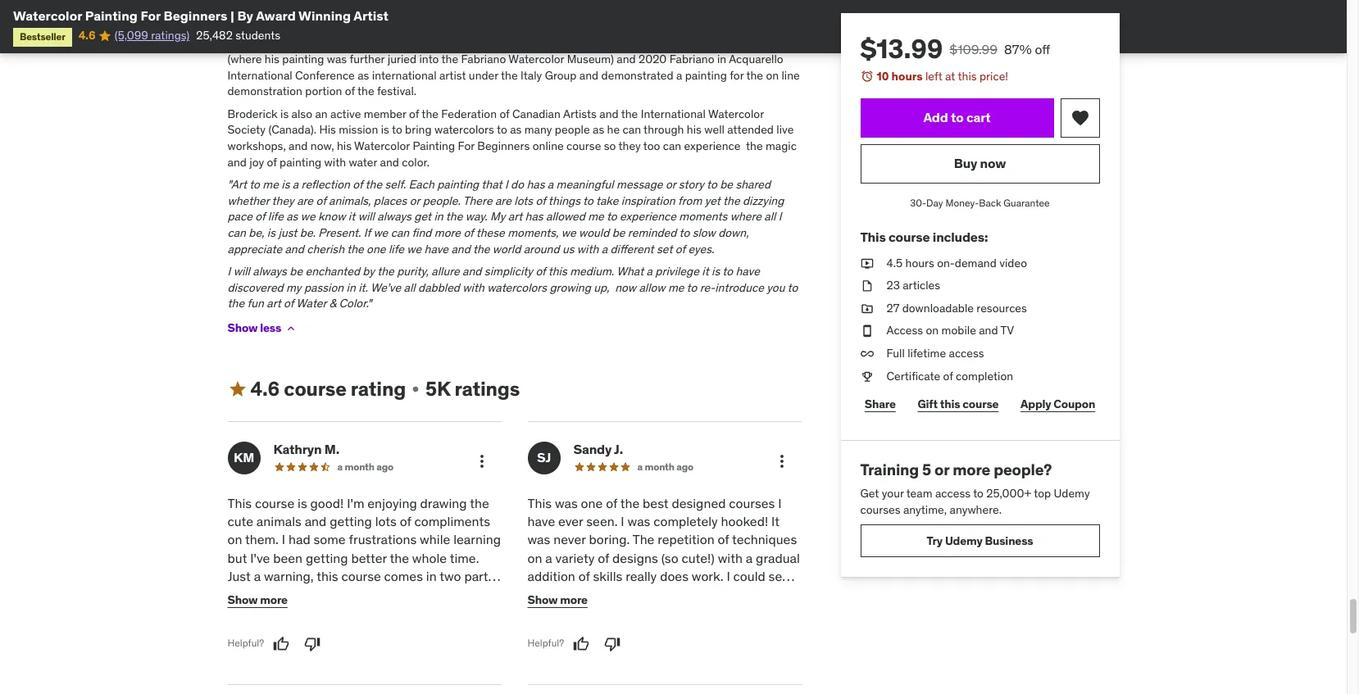Task type: vqa. For each thing, say whether or not it's contained in the screenshot.
Course Content button
no



Task type: locate. For each thing, give the bounding box(es) containing it.
in left it.
[[347, 280, 356, 295]]

be down the yellow
[[393, 679, 408, 695]]

0 horizontal spatial courses
[[729, 495, 775, 512]]

at inside his impressionistic style of watercolors have not only been shown in group exhibitions in metro vancouver but in italy at the 2019 fabriano in acquarello international exhibition  as one of the representing artists for canada (where his painting was further juried into the fabriano watercolor museum) and 2020 fabriano in acquarello international conference as international artist under the italy group and demonstrated a painting for the on line demonstration portion of the festival. broderick is also an active member of the federation of canadian artists and the international watercolor society (canada). his mission is to bring watercolors to as many people as he can through his well attended live workshops, and now, his watercolor painting for beginners online course so they too can experience  the magic and joy of painting with water and color. "art to me is a reflection of the self. each painting that i do has a meaningful message or story to be shared whether they are of animals, places or people. there are lots of things to take inspiration from yet the dizzying pace of life as we know it will always get in the way. my art has allowed me to experience moments where all i can be, is just be. present. if we can find more of these moments, we would be reminded to slow down, appreciate and cherish the one life we have and the world around us with a different set of eyes. i will always be enchanted by the purity, allure and simplicity of this medium. what a privilege it is to have discovered my passion in it. we've all dabbled with watercolors growing up,  now allow me to re-introduce you to the fun art of water & color."
[[252, 36, 262, 50]]

this inside "this course is good! i'm enjoying drawing the cute animals and getting lots of compliments on them. i had some frustrations while learning but i've been getting better the whole time. just a warning, this course comes in two parts, "watercolour essentials" and "watercolour starters" that use different colours. the first half uses permanent rose, yellow ochre, and cerulean, but the second uses alizarin crimson, cobalt blue, hansa yellow light, and a sap green. i think it might be bec"
[[317, 569, 338, 585]]

1 horizontal spatial helpful?
[[528, 638, 564, 650]]

0 vertical spatial lots
[[514, 193, 533, 208]]

0 vertical spatial for
[[726, 36, 740, 50]]

apply coupon
[[1021, 397, 1096, 412]]

magic
[[766, 139, 797, 153]]

they
[[619, 139, 641, 153], [272, 193, 294, 208]]

mark review by kathryn m. as unhelpful image
[[304, 636, 321, 653]]

in down artists
[[718, 52, 727, 66]]

additional actions for review by sandy j. image
[[772, 452, 792, 471]]

by up it.
[[363, 264, 375, 279]]

0 horizontal spatial fabriano
[[313, 36, 358, 50]]

attended
[[728, 122, 774, 137]]

and down "good!"
[[305, 514, 327, 530]]

month up best in the left of the page
[[645, 461, 675, 473]]

0 horizontal spatial only
[[476, 20, 497, 34]]

and up allure
[[451, 242, 471, 256]]

month for enjoying
[[345, 461, 375, 473]]

1 vertical spatial italy
[[521, 68, 542, 82]]

0 vertical spatial at
[[252, 36, 262, 50]]

uses up cerulean,
[[252, 624, 280, 640]]

tv
[[1001, 323, 1015, 338]]

4.6 for 4.6 course rating
[[251, 376, 280, 402]]

course inside his impressionistic style of watercolors have not only been shown in group exhibitions in metro vancouver but in italy at the 2019 fabriano in acquarello international exhibition  as one of the representing artists for canada (where his painting was further juried into the fabriano watercolor museum) and 2020 fabriano in acquarello international conference as international artist under the italy group and demonstrated a painting for the on line demonstration portion of the festival. broderick is also an active member of the federation of canadian artists and the international watercolor society (canada). his mission is to bring watercolors to as many people as he can through his well attended live workshops, and now, his watercolor painting for beginners online course so they too can experience  the magic and joy of painting with water and color. "art to me is a reflection of the self. each painting that i do has a meaningful message or story to be shared whether they are of animals, places or people. there are lots of things to take inspiration from yet the dizzying pace of life as we know it will always get in the way. my art has allowed me to experience moments where all i can be, is just be. present. if we can find more of these moments, we would be reminded to slow down, appreciate and cherish the one life we have and the world around us with a different set of eyes. i will always be enchanted by the purity, allure and simplicity of this medium. what a privilege it is to have discovered my passion in it. we've all dabbled with watercolors growing up,  now allow me to re-introduce you to the fun art of water & color."
[[567, 139, 602, 153]]

xsmall image
[[861, 278, 874, 294], [861, 301, 874, 317], [285, 322, 298, 335], [861, 323, 874, 340], [861, 369, 874, 385]]

yet
[[705, 193, 721, 208]]

5
[[923, 460, 932, 480]]

helpful? up crimson,
[[228, 638, 264, 650]]

for up (5,099 ratings)
[[141, 7, 161, 24]]

course inside this was one of the best designed courses i have ever seen. i was completely hooked! it was never boring. the repetition of techniques on a variety of designs (so cute!) with a gradual addition of skills really does work. i could see the improvement as the course went along. i tested some different papers by repeating the designs (the chameleon doesn't lie). hey folks, it's all about the water, lots of water, and the splash reminder between videos is brilliant! the only thing that i didn't li
[[670, 587, 709, 603]]

acquarello up juried
[[372, 36, 427, 50]]

1 horizontal spatial only
[[553, 679, 577, 695]]

certificate
[[887, 369, 941, 384]]

winning
[[299, 7, 351, 24]]

to up anywhere.
[[974, 486, 984, 501]]

would
[[579, 225, 610, 240]]

one down if
[[367, 242, 386, 256]]

0 vertical spatial they
[[619, 139, 641, 153]]

1 horizontal spatial lots
[[514, 193, 533, 208]]

broderick
[[228, 106, 278, 121]]

month
[[345, 461, 375, 473], [645, 461, 675, 473]]

his impressionistic style of watercolors have not only been shown in group exhibitions in metro vancouver but in italy at the 2019 fabriano in acquarello international exhibition  as one of the representing artists for canada (where his painting was further juried into the fabriano watercolor museum) and 2020 fabriano in acquarello international conference as international artist under the italy group and demonstrated a painting for the on line demonstration portion of the festival. broderick is also an active member of the federation of canadian artists and the international watercolor society (canada). his mission is to bring watercolors to as many people as he can through his well attended live workshops, and now, his watercolor painting for beginners online course so they too can experience  the magic and joy of painting with water and color. "art to me is a reflection of the self. each painting that i do has a meaningful message or story to be shared whether they are of animals, places or people. there are lots of things to take inspiration from yet the dizzying pace of life as we know it will always get in the way. my art has allowed me to experience moments where all i can be, is just be. present. if we can find more of these moments, we would be reminded to slow down, appreciate and cherish the one life we have and the world around us with a different set of eyes. i will always be enchanted by the purity, allure and simplicity of this medium. what a privilege it is to have discovered my passion in it. we've all dabbled with watercolors growing up,  now allow me to re-introduce you to the fun art of water & color."
[[228, 20, 800, 311]]

xsmall image right less
[[285, 322, 298, 335]]

1 horizontal spatial international
[[429, 36, 494, 50]]

with inside this was one of the best designed courses i have ever seen. i was completely hooked! it was never boring. the repetition of techniques on a variety of designs (so cute!) with a gradual addition of skills really does work. i could see the improvement as the course went along. i tested some different papers by repeating the designs (the chameleon doesn't lie). hey folks, it's all about the water, lots of water, and the splash reminder between videos is brilliant! the only thing that i didn't li
[[718, 550, 743, 567]]

tested
[[528, 605, 565, 622]]

1 vertical spatial they
[[272, 193, 294, 208]]

always down places
[[378, 209, 412, 224]]

0 horizontal spatial at
[[252, 36, 262, 50]]

show for this was one of the best designed courses i have ever seen. i was completely hooked! it was never boring. the repetition of techniques on a variety of designs (so cute!) with a gradual addition of skills really does work. i could see the improvement as the course went along. i tested some different papers by repeating the designs (the chameleon doesn't lie). hey folks, it's all about the water, lots of water, and the splash reminder between videos is brilliant! the only thing that i didn't li
[[528, 593, 558, 608]]

the up tested
[[528, 587, 547, 603]]

2 horizontal spatial the
[[633, 532, 655, 548]]

0 vertical spatial me
[[263, 177, 279, 192]]

introduce
[[715, 280, 764, 295]]

share button
[[861, 388, 901, 421]]

0 vertical spatial italy
[[228, 36, 249, 50]]

0 horizontal spatial uses
[[252, 624, 280, 640]]

repeating
[[717, 605, 773, 622]]

2 vertical spatial watercolors
[[487, 280, 547, 295]]

1 horizontal spatial uses
[[375, 642, 403, 658]]

will up if
[[358, 209, 375, 224]]

more up anywhere.
[[953, 460, 991, 480]]

access inside training 5 or more people? get your team access to 25,000+ top udemy courses anytime, anywhere.
[[936, 486, 971, 501]]

2 horizontal spatial lots
[[662, 642, 684, 658]]

but
[[769, 20, 786, 34], [228, 550, 247, 567], [285, 642, 304, 658]]

a month ago up best in the left of the page
[[638, 461, 694, 473]]

1 horizontal spatial art
[[508, 209, 523, 224]]

0 horizontal spatial water,
[[624, 642, 659, 658]]

1 vertical spatial uses
[[375, 642, 403, 658]]

online
[[533, 139, 564, 153]]

it down animals,
[[348, 209, 355, 224]]

1 show more button from the left
[[228, 585, 288, 617]]

0 vertical spatial life
[[268, 209, 284, 224]]

1 horizontal spatial show more
[[528, 593, 588, 608]]

painting down the 2019
[[282, 52, 324, 66]]

1 horizontal spatial for
[[458, 139, 475, 153]]

27 downloadable resources
[[887, 301, 1028, 316]]

ago for best
[[677, 461, 694, 473]]

with up could
[[718, 550, 743, 567]]

colours.
[[386, 605, 432, 622]]

2 ago from the left
[[677, 461, 694, 473]]

painting inside his impressionistic style of watercolors have not only been shown in group exhibitions in metro vancouver but in italy at the 2019 fabriano in acquarello international exhibition  as one of the representing artists for canada (where his painting was further juried into the fabriano watercolor museum) and 2020 fabriano in acquarello international conference as international artist under the italy group and demonstrated a painting for the on line demonstration portion of the festival. broderick is also an active member of the federation of canadian artists and the international watercolor society (canada). his mission is to bring watercolors to as many people as he can through his well attended live workshops, and now, his watercolor painting for beginners online course so they too can experience  the magic and joy of painting with water and color. "art to me is a reflection of the self. each painting that i do has a meaningful message or story to be shared whether they are of animals, places or people. there are lots of things to take inspiration from yet the dizzying pace of life as we know it will always get in the way. my art has allowed me to experience moments where all i can be, is just be. present. if we can find more of these moments, we would be reminded to slow down, appreciate and cherish the one life we have and the world around us with a different set of eyes. i will always be enchanted by the purity, allure and simplicity of this medium. what a privilege it is to have discovered my passion in it. we've all dabbled with watercolors growing up,  now allow me to re-introduce you to the fun art of water & color."
[[413, 139, 455, 153]]

allure
[[432, 264, 460, 279]]

2 vertical spatial one
[[581, 495, 603, 512]]

can down pace
[[228, 225, 246, 240]]

only right not
[[476, 20, 497, 34]]

and down comes
[[374, 587, 396, 603]]

xsmall image left '27' at top right
[[861, 301, 874, 317]]

by
[[363, 264, 375, 279], [700, 605, 714, 622]]

has up moments,
[[525, 209, 544, 224]]

ago up enjoying
[[377, 461, 394, 473]]

more
[[435, 225, 461, 240], [953, 460, 991, 480], [260, 593, 288, 608], [560, 593, 588, 608]]

the down group
[[603, 36, 620, 50]]

for inside his impressionistic style of watercolors have not only been shown in group exhibitions in metro vancouver but in italy at the 2019 fabriano in acquarello international exhibition  as one of the representing artists for canada (where his painting was further juried into the fabriano watercolor museum) and 2020 fabriano in acquarello international conference as international artist under the italy group and demonstrated a painting for the on line demonstration portion of the festival. broderick is also an active member of the federation of canadian artists and the international watercolor society (canada). his mission is to bring watercolors to as many people as he can through his well attended live workshops, and now, his watercolor painting for beginners online course so they too can experience  the magic and joy of painting with water and color. "art to me is a reflection of the self. each painting that i do has a meaningful message or story to be shared whether they are of animals, places or people. there are lots of things to take inspiration from yet the dizzying pace of life as we know it will always get in the way. my art has allowed me to experience moments where all i can be, is just be. present. if we can find more of these moments, we would be reminded to slow down, appreciate and cherish the one life we have and the world around us with a different set of eyes. i will always be enchanted by the purity, allure and simplicity of this medium. what a privilege it is to have discovered my passion in it. we've all dabbled with watercolors growing up,  now allow me to re-introduce you to the fun art of water & color."
[[458, 139, 475, 153]]

artist
[[440, 68, 466, 82]]

sj
[[537, 450, 551, 466]]

watercolor up the bestseller
[[13, 7, 82, 24]]

1 horizontal spatial water,
[[701, 642, 737, 658]]

2 vertical spatial his
[[337, 139, 352, 153]]

with
[[324, 155, 346, 169], [577, 242, 599, 256], [463, 280, 485, 295], [718, 550, 743, 567]]

the down present.
[[347, 242, 364, 256]]

more right find
[[435, 225, 461, 240]]

1 vertical spatial will
[[233, 264, 250, 279]]

it
[[772, 514, 780, 530]]

1 "watercolour from the left
[[228, 587, 303, 603]]

1 vertical spatial international
[[228, 68, 293, 82]]

of down around
[[536, 264, 546, 279]]

0 vertical spatial but
[[769, 20, 786, 34]]

1 vertical spatial that
[[282, 605, 306, 622]]

inspiration
[[622, 193, 676, 208]]

will
[[358, 209, 375, 224], [233, 264, 250, 279]]

different
[[611, 242, 654, 256], [333, 605, 383, 622], [604, 605, 654, 622]]

5k
[[426, 376, 451, 402]]

0 vertical spatial his
[[228, 20, 244, 34]]

as
[[554, 36, 565, 50], [358, 68, 369, 82], [510, 122, 522, 137], [593, 122, 605, 137], [286, 209, 298, 224], [631, 587, 644, 603]]

international
[[372, 68, 437, 82]]

they up 'just'
[[272, 193, 294, 208]]

that inside this was one of the best designed courses i have ever seen. i was completely hooked! it was never boring. the repetition of techniques on a variety of designs (so cute!) with a gradual addition of skills really does work. i could see the improvement as the course went along. i tested some different papers by repeating the designs (the chameleon doesn't lie). hey folks, it's all about the water, lots of water, and the splash reminder between videos is brilliant! the only thing that i didn't li
[[613, 679, 637, 695]]

in down whole
[[426, 569, 437, 585]]

different inside "this course is good! i'm enjoying drawing the cute animals and getting lots of compliments on them. i had some frustrations while learning but i've been getting better the whole time. just a warning, this course comes in two parts, "watercolour essentials" and "watercolour starters" that use different colours. the first half uses permanent rose, yellow ochre, and cerulean, but the second uses alizarin crimson, cobalt blue, hansa yellow light, and a sap green. i think it might be bec"
[[333, 605, 383, 622]]

be.
[[300, 225, 316, 240]]

0 horizontal spatial that
[[282, 605, 306, 622]]

the right the under
[[501, 68, 518, 82]]

be inside "this course is good! i'm enjoying drawing the cute animals and getting lots of compliments on them. i had some frustrations while learning but i've been getting better the whole time. just a warning, this course comes in two parts, "watercolour essentials" and "watercolour starters" that use different colours. the first half uses permanent rose, yellow ochre, and cerulean, but the second uses alizarin crimson, cobalt blue, hansa yellow light, and a sap green. i think it might be bec"
[[393, 679, 408, 695]]

0 vertical spatial that
[[482, 177, 502, 192]]

1 a month ago from the left
[[338, 461, 394, 473]]

group
[[577, 20, 607, 34]]

1 vertical spatial hours
[[906, 256, 935, 270]]

as down really
[[631, 587, 644, 603]]

1 vertical spatial udemy
[[946, 534, 983, 549]]

|
[[230, 7, 234, 24]]

2 water, from the left
[[701, 642, 737, 658]]

2 month from the left
[[645, 461, 675, 473]]

and down (canada).
[[289, 139, 308, 153]]

1 month from the left
[[345, 461, 375, 473]]

xsmall image for full
[[861, 346, 874, 362]]

getting down had
[[306, 550, 348, 567]]

yellow
[[398, 660, 435, 677]]

watercolor
[[13, 7, 82, 24], [509, 52, 565, 66], [709, 106, 764, 121], [354, 139, 410, 153]]

be,
[[249, 225, 265, 240]]

all down the dizzying
[[765, 209, 776, 224]]

course up animals
[[255, 495, 295, 512]]

2 a month ago from the left
[[638, 461, 694, 473]]

1 vertical spatial 4.6
[[251, 376, 280, 402]]

that up "there"
[[482, 177, 502, 192]]

1 horizontal spatial his
[[319, 122, 336, 137]]

re-
[[700, 280, 715, 295]]

water, down lie).
[[701, 642, 737, 658]]

international
[[429, 36, 494, 50], [228, 68, 293, 82], [641, 106, 706, 121]]

0 vertical spatial has
[[527, 177, 545, 192]]

1 horizontal spatial by
[[700, 605, 714, 622]]

as inside this was one of the best designed courses i have ever seen. i was completely hooked! it was never boring. the repetition of techniques on a variety of designs (so cute!) with a gradual addition of skills really does work. i could see the improvement as the course went along. i tested some different papers by repeating the designs (the chameleon doesn't lie). hey folks, it's all about the water, lots of water, and the splash reminder between videos is brilliant! the only thing that i didn't li
[[631, 587, 644, 603]]

this inside this was one of the best designed courses i have ever seen. i was completely hooked! it was never boring. the repetition of techniques on a variety of designs (so cute!) with a gradual addition of skills really does work. i could see the improvement as the course went along. i tested some different papers by repeating the designs (the chameleon doesn't lie). hey folks, it's all about the water, lots of water, and the splash reminder between videos is brilliant! the only thing that i didn't li
[[528, 495, 552, 512]]

the up bring
[[422, 106, 439, 121]]

just
[[278, 225, 297, 240]]

mark review by kathryn m. as helpful image
[[273, 636, 290, 653]]

xsmall image for access
[[861, 323, 874, 340]]

1 horizontal spatial or
[[666, 177, 676, 192]]

show more for improvement
[[528, 593, 588, 608]]

group
[[545, 68, 577, 82]]

1 horizontal spatial designs
[[613, 550, 658, 567]]

2 "watercolour from the left
[[399, 587, 475, 603]]

additional actions for review by kathryn m. image
[[472, 452, 492, 471]]

some up (the
[[569, 605, 601, 622]]

courses inside training 5 or more people? get your team access to 25,000+ top udemy courses anytime, anywhere.
[[861, 502, 901, 517]]

23 articles
[[887, 278, 941, 293]]

1 horizontal spatial ago
[[677, 461, 694, 473]]

they right so
[[619, 139, 641, 153]]

this inside "this course is good! i'm enjoying drawing the cute animals and getting lots of compliments on them. i had some frustrations while learning but i've been getting better the whole time. just a warning, this course comes in two parts, "watercolour essentials" and "watercolour starters" that use different colours. the first half uses permanent rose, yellow ochre, and cerulean, but the second uses alizarin crimson, cobalt blue, hansa yellow light, and a sap green. i think it might be bec"
[[228, 495, 252, 512]]

artists
[[691, 36, 723, 50]]

1 vertical spatial at
[[946, 69, 956, 84]]

"watercolour down two
[[399, 587, 475, 603]]

1 ago from the left
[[377, 461, 394, 473]]

of right set
[[676, 242, 686, 256]]

1 vertical spatial acquarello
[[729, 52, 784, 66]]

painting down bring
[[413, 139, 455, 153]]

the right yet
[[723, 193, 740, 208]]

show
[[228, 321, 258, 336], [228, 593, 258, 608], [528, 593, 558, 608]]

demand
[[955, 256, 997, 270]]

2 show more from the left
[[528, 593, 588, 608]]

metro
[[680, 20, 710, 34]]

xsmall image left 23
[[861, 278, 874, 294]]

more inside his impressionistic style of watercolors have not only been shown in group exhibitions in metro vancouver but in italy at the 2019 fabriano in acquarello international exhibition  as one of the representing artists for canada (where his painting was further juried into the fabriano watercolor museum) and 2020 fabriano in acquarello international conference as international artist under the italy group and demonstrated a painting for the on line demonstration portion of the festival. broderick is also an active member of the federation of canadian artists and the international watercolor society (canada). his mission is to bring watercolors to as many people as he can through his well attended live workshops, and now, his watercolor painting for beginners online course so they too can experience  the magic and joy of painting with water and color. "art to me is a reflection of the self. each painting that i do has a meaningful message or story to be shared whether they are of animals, places or people. there are lots of things to take inspiration from yet the dizzying pace of life as we know it will always get in the way. my art has allowed me to experience moments where all i can be, is just be. present. if we can find more of these moments, we would be reminded to slow down, appreciate and cherish the one life we have and the world around us with a different set of eyes. i will always be enchanted by the purity, allure and simplicity of this medium. what a privilege it is to have discovered my passion in it. we've all dabbled with watercolors growing up,  now allow me to re-introduce you to the fun art of water & color."
[[435, 225, 461, 240]]

show more down addition
[[528, 593, 588, 608]]

me down 'joy' on the left of page
[[263, 177, 279, 192]]

1 vertical spatial now
[[615, 280, 637, 295]]

4.6
[[79, 28, 95, 43], [251, 376, 280, 402]]

is inside "this course is good! i'm enjoying drawing the cute animals and getting lots of compliments on them. i had some frustrations while learning but i've been getting better the whole time. just a warning, this course comes in two parts, "watercolour essentials" and "watercolour starters" that use different colours. the first half uses permanent rose, yellow ochre, and cerulean, but the second uses alizarin crimson, cobalt blue, hansa yellow light, and a sap green. i think it might be bec"
[[298, 495, 307, 512]]

buy now button
[[861, 144, 1100, 183]]

0 vertical spatial by
[[363, 264, 375, 279]]

on inside his impressionistic style of watercolors have not only been shown in group exhibitions in metro vancouver but in italy at the 2019 fabriano in acquarello international exhibition  as one of the representing artists for canada (where his painting was further juried into the fabriano watercolor museum) and 2020 fabriano in acquarello international conference as international artist under the italy group and demonstrated a painting for the on line demonstration portion of the festival. broderick is also an active member of the federation of canadian artists and the international watercolor society (canada). his mission is to bring watercolors to as many people as he can through his well attended live workshops, and now, his watercolor painting for beginners online course so they too can experience  the magic and joy of painting with water and color. "art to me is a reflection of the self. each painting that i do has a meaningful message or story to be shared whether they are of animals, places or people. there are lots of things to take inspiration from yet the dizzying pace of life as we know it will always get in the way. my art has allowed me to experience moments where all i can be, is just be. present. if we can find more of these moments, we would be reminded to slow down, appreciate and cherish the one life we have and the world around us with a different set of eyes. i will always be enchanted by the purity, allure and simplicity of this medium. what a privilege it is to have discovered my passion in it. we've all dabbled with watercolors growing up,  now allow me to re-introduce you to the fun art of water & color."
[[766, 68, 779, 82]]

award
[[256, 7, 296, 24]]

2 vertical spatial that
[[613, 679, 637, 695]]

as up 'just'
[[286, 209, 298, 224]]

is inside this was one of the best designed courses i have ever seen. i was completely hooked! it was never boring. the repetition of techniques on a variety of designs (so cute!) with a gradual addition of skills really does work. i could see the improvement as the course went along. i tested some different papers by repeating the designs (the chameleon doesn't lie). hey folks, it's all about the water, lots of water, and the splash reminder between videos is brilliant! the only thing that i didn't li
[[720, 660, 729, 677]]

variety
[[556, 550, 595, 567]]

show more button for improvement
[[528, 585, 588, 617]]

0 horizontal spatial now
[[615, 280, 637, 295]]

0 vertical spatial all
[[765, 209, 776, 224]]

different up rose,
[[333, 605, 383, 622]]

1 horizontal spatial this
[[528, 495, 552, 512]]

by inside his impressionistic style of watercolors have not only been shown in group exhibitions in metro vancouver but in italy at the 2019 fabriano in acquarello international exhibition  as one of the representing artists for canada (where his painting was further juried into the fabriano watercolor museum) and 2020 fabriano in acquarello international conference as international artist under the italy group and demonstrated a painting for the on line demonstration portion of the festival. broderick is also an active member of the federation of canadian artists and the international watercolor society (canada). his mission is to bring watercolors to as many people as he can through his well attended live workshops, and now, his watercolor painting for beginners online course so they too can experience  the magic and joy of painting with water and color. "art to me is a reflection of the self. each painting that i do has a meaningful message or story to be shared whether they are of animals, places or people. there are lots of things to take inspiration from yet the dizzying pace of life as we know it will always get in the way. my art has allowed me to experience moments where all i can be, is just be. present. if we can find more of these moments, we would be reminded to slow down, appreciate and cherish the one life we have and the world around us with a different set of eyes. i will always be enchanted by the purity, allure and simplicity of this medium. what a privilege it is to have discovered my passion in it. we've all dabbled with watercolors growing up,  now allow me to re-introduce you to the fun art of water & color."
[[363, 264, 375, 279]]

1 horizontal spatial all
[[548, 642, 561, 658]]

canadian
[[513, 106, 561, 121]]

1 vertical spatial has
[[525, 209, 544, 224]]

0 horizontal spatial been
[[273, 550, 303, 567]]

to down member at the left top of the page
[[392, 122, 403, 137]]

lots down 'doesn't'
[[662, 642, 684, 658]]

2 horizontal spatial this
[[861, 229, 886, 246]]

buy
[[955, 155, 978, 171]]

on inside this was one of the best designed courses i have ever seen. i was completely hooked! it was never boring. the repetition of techniques on a variety of designs (so cute!) with a gradual addition of skills really does work. i could see the improvement as the course went along. i tested some different papers by repeating the designs (the chameleon doesn't lie). hey folks, it's all about the water, lots of water, and the splash reminder between videos is brilliant! the only thing that i didn't li
[[528, 550, 543, 567]]

sandy
[[574, 441, 612, 457]]

ever
[[559, 514, 584, 530]]

this for this course is good! i'm enjoying drawing the cute animals and getting lots of compliments on them. i had some frustrations while learning but i've been getting better the whole time. just a warning, this course comes in two parts, "watercolour essentials" and "watercolour starters" that use different colours. the first half uses permanent rose, yellow ochre, and cerulean, but the second uses alizarin crimson, cobalt blue, hansa yellow light, and a sap green. i think it might be bec
[[228, 495, 252, 512]]

0 horizontal spatial all
[[404, 280, 416, 295]]

0 horizontal spatial month
[[345, 461, 375, 473]]

xsmall image for 4.5
[[861, 256, 874, 272]]

of left canadian
[[500, 106, 510, 121]]

been up warning,
[[273, 550, 303, 567]]

1 horizontal spatial been
[[500, 20, 526, 34]]

1 horizontal spatial me
[[588, 209, 604, 224]]

juried
[[388, 52, 417, 66]]

2 horizontal spatial international
[[641, 106, 706, 121]]

all
[[765, 209, 776, 224], [404, 280, 416, 295], [548, 642, 561, 658]]

1 vertical spatial all
[[404, 280, 416, 295]]

this for this was one of the best designed courses i have ever seen. i was completely hooked! it was never boring. the repetition of techniques on a variety of designs (so cute!) with a gradual addition of skills really does work. i could see the improvement as the course went along. i tested some different papers by repeating the designs (the chameleon doesn't lie). hey folks, it's all about the water, lots of water, and the splash reminder between videos is brilliant! the only thing that i didn't li
[[528, 495, 552, 512]]

money-
[[946, 197, 980, 209]]

access up anywhere.
[[936, 486, 971, 501]]

but up the "just"
[[228, 550, 247, 567]]

live
[[777, 122, 794, 137]]

always up "discovered"
[[253, 264, 287, 279]]

these
[[476, 225, 505, 240]]

the down attended
[[746, 139, 763, 153]]

is up re-
[[712, 264, 720, 279]]

show more down the "just"
[[228, 593, 288, 608]]

xsmall image left "4.5"
[[861, 256, 874, 272]]

or inside training 5 or more people? get your team access to 25,000+ top udemy courses anytime, anywhere.
[[935, 460, 950, 480]]

0 horizontal spatial or
[[410, 193, 420, 208]]

2 helpful? from the left
[[528, 638, 564, 650]]

kathryn m.
[[274, 441, 340, 457]]

shared
[[736, 177, 771, 192]]

1 horizontal spatial show more button
[[528, 585, 588, 617]]

to inside button
[[951, 109, 964, 125]]

courses inside this was one of the best designed courses i have ever seen. i was completely hooked! it was never boring. the repetition of techniques on a variety of designs (so cute!) with a gradual addition of skills really does work. i could see the improvement as the course went along. i tested some different papers by repeating the designs (the chameleon doesn't lie). hey folks, it's all about the water, lots of water, and the splash reminder between videos is brilliant! the only thing that i didn't li
[[729, 495, 775, 512]]

0 horizontal spatial italy
[[228, 36, 249, 50]]

0 vertical spatial will
[[358, 209, 375, 224]]

now
[[981, 155, 1007, 171], [615, 280, 637, 295]]

price!
[[980, 69, 1009, 84]]

1 horizontal spatial some
[[569, 605, 601, 622]]

watercolors down federation
[[435, 122, 495, 137]]

helpful? for cerulean,
[[228, 638, 264, 650]]

1 show more from the left
[[228, 593, 288, 608]]

message
[[617, 177, 663, 192]]

2 vertical spatial or
[[935, 460, 950, 480]]

0 vertical spatial beginners
[[164, 7, 228, 24]]

fabriano down artists
[[670, 52, 715, 66]]

active
[[331, 106, 361, 121]]

festival.
[[377, 84, 417, 99]]

a month ago up i'm
[[338, 461, 394, 473]]

1 horizontal spatial they
[[619, 139, 641, 153]]

that right thing
[[613, 679, 637, 695]]

show more for starters"
[[228, 593, 288, 608]]

xsmall image inside 'show less' button
[[285, 322, 298, 335]]

and right light,
[[475, 660, 497, 677]]

0 horizontal spatial always
[[253, 264, 287, 279]]

"watercolour up the starters"
[[228, 587, 303, 603]]

designs down tested
[[528, 624, 574, 640]]

helpful? up splash
[[528, 638, 564, 650]]

$13.99
[[861, 32, 944, 66]]

there
[[463, 193, 493, 208]]

under
[[469, 68, 499, 82]]

kathryn
[[274, 441, 322, 457]]

1 vertical spatial for
[[730, 68, 744, 82]]

but up canada
[[769, 20, 786, 34]]

0 horizontal spatial will
[[233, 264, 250, 279]]

this was one of the best designed courses i have ever seen. i was completely hooked! it was never boring. the repetition of techniques on a variety of designs (so cute!) with a gradual addition of skills really does work. i could see the improvement as the course went along. i tested some different papers by repeating the designs (the chameleon doesn't lie). hey folks, it's all about the water, lots of water, and the splash reminder between videos is brilliant! the only thing that i didn't li
[[528, 495, 800, 695]]

set
[[657, 242, 673, 256]]

show more button for starters"
[[228, 585, 288, 617]]

2 show more button from the left
[[528, 585, 588, 617]]

that inside "this course is good! i'm enjoying drawing the cute animals and getting lots of compliments on them. i had some frustrations while learning but i've been getting better the whole time. just a warning, this course comes in two parts, "watercolour essentials" and "watercolour starters" that use different colours. the first half uses permanent rose, yellow ochre, and cerulean, but the second uses alizarin crimson, cobalt blue, hansa yellow light, and a sap green. i think it might be bec"
[[282, 605, 306, 622]]

0 vertical spatial acquarello
[[372, 36, 427, 50]]

some right had
[[314, 532, 346, 548]]

to inside training 5 or more people? get your team access to 25,000+ top udemy courses anytime, anywhere.
[[974, 486, 984, 501]]

along.
[[744, 587, 780, 603]]

0 vertical spatial designs
[[613, 550, 658, 567]]

the left self. at the top of the page
[[365, 177, 382, 192]]

artists
[[563, 106, 597, 121]]

0 vertical spatial only
[[476, 20, 497, 34]]

canada
[[742, 36, 782, 50]]

it inside "this course is good! i'm enjoying drawing the cute animals and getting lots of compliments on them. i had some frustrations while learning but i've been getting better the whole time. just a warning, this course comes in two parts, "watercolour essentials" and "watercolour starters" that use different colours. the first half uses permanent rose, yellow ochre, and cerulean, but the second uses alizarin crimson, cobalt blue, hansa yellow light, and a sap green. i think it might be bec"
[[345, 679, 353, 695]]

well
[[705, 122, 725, 137]]

includes:
[[933, 229, 989, 246]]

2 horizontal spatial all
[[765, 209, 776, 224]]

meaningful
[[557, 177, 614, 192]]

we
[[301, 209, 316, 224], [374, 225, 388, 240], [562, 225, 576, 240], [407, 242, 422, 256]]

was down best in the left of the page
[[628, 514, 651, 530]]

2 horizontal spatial but
[[769, 20, 786, 34]]

the down really
[[647, 587, 666, 603]]

1 helpful? from the left
[[228, 638, 264, 650]]

2 vertical spatial international
[[641, 106, 706, 121]]

cart
[[967, 109, 991, 125]]

xsmall image
[[861, 256, 874, 272], [861, 346, 874, 362], [409, 383, 422, 396]]

0 horizontal spatial the
[[435, 605, 457, 622]]

acquarello down canada
[[729, 52, 784, 66]]

2 horizontal spatial that
[[613, 679, 637, 695]]

2 horizontal spatial his
[[687, 122, 702, 137]]

or down "each"
[[410, 193, 420, 208]]

that left use
[[282, 605, 306, 622]]

2 vertical spatial me
[[668, 280, 684, 295]]

this course is good! i'm enjoying drawing the cute animals and getting lots of compliments on them. i had some frustrations while learning but i've been getting better the whole time. just a warning, this course comes in two parts, "watercolour essentials" and "watercolour starters" that use different colours. the first half uses permanent rose, yellow ochre, and cerulean, but the second uses alizarin crimson, cobalt blue, hansa yellow light, and a sap green. i think it might be bec
[[228, 495, 501, 695]]

boring.
[[589, 532, 630, 548]]

designed
[[672, 495, 726, 512]]

water,
[[624, 642, 659, 658], [701, 642, 737, 658]]



Task type: describe. For each thing, give the bounding box(es) containing it.
of down group
[[590, 36, 600, 50]]

is right be,
[[267, 225, 276, 240]]

now inside 'button'
[[981, 155, 1007, 171]]

to up yet
[[707, 177, 718, 192]]

0 horizontal spatial his
[[228, 20, 244, 34]]

from
[[678, 193, 702, 208]]

we've
[[371, 280, 401, 295]]

allowed
[[546, 209, 586, 224]]

by inside this was one of the best designed courses i have ever seen. i was completely hooked! it was never boring. the repetition of techniques on a variety of designs (so cute!) with a gradual addition of skills really does work. i could see the improvement as the course went along. i tested some different papers by repeating the designs (the chameleon doesn't lie). hey folks, it's all about the water, lots of water, and the splash reminder between videos is brilliant! the only thing that i didn't li
[[700, 605, 714, 622]]

23
[[887, 278, 901, 293]]

left
[[926, 69, 943, 84]]

reminded
[[628, 225, 677, 240]]

as down shown
[[554, 36, 565, 50]]

many
[[525, 122, 552, 137]]

of up animals,
[[353, 177, 363, 192]]

of left the things
[[536, 193, 546, 208]]

2 vertical spatial xsmall image
[[409, 383, 422, 396]]

could
[[734, 569, 766, 585]]

allow
[[639, 280, 666, 295]]

0 horizontal spatial me
[[263, 177, 279, 192]]

show for this course is good! i'm enjoying drawing the cute animals and getting lots of compliments on them. i had some frustrations while learning but i've been getting better the whole time. just a warning, this course comes in two parts, "watercolour essentials" and "watercolour starters" that use different colours. the first half uses permanent rose, yellow ochre, and cerulean, but the second uses alizarin crimson, cobalt blue, hansa yellow light, and a sap green. i think it might be bec
[[228, 593, 258, 608]]

style
[[327, 20, 351, 34]]

to right "you"
[[788, 280, 798, 295]]

the up folks,
[[776, 605, 796, 622]]

we down find
[[407, 242, 422, 256]]

mark review by sandy j. as unhelpful image
[[605, 636, 621, 653]]

this left price!
[[958, 69, 977, 84]]

of down the full lifetime access at right
[[944, 369, 954, 384]]

i left "do"
[[505, 177, 508, 192]]

yellow
[[382, 624, 419, 640]]

this right gift
[[941, 397, 961, 412]]

eyes.
[[688, 242, 715, 256]]

hours for 10
[[892, 69, 923, 84]]

enjoying
[[368, 495, 417, 512]]

wishlist image
[[1071, 108, 1091, 128]]

us
[[563, 242, 575, 256]]

udemy inside try udemy business link
[[946, 534, 983, 549]]

0 vertical spatial always
[[378, 209, 412, 224]]

in up further
[[360, 36, 370, 50]]

1 vertical spatial it
[[702, 264, 709, 279]]

of right 'joy' on the left of page
[[267, 155, 277, 169]]

of up be,
[[255, 209, 265, 224]]

and up he
[[600, 106, 619, 121]]

0 vertical spatial international
[[429, 36, 494, 50]]

30-
[[911, 197, 927, 209]]

lots inside his impressionistic style of watercolors have not only been shown in group exhibitions in metro vancouver but in italy at the 2019 fabriano in acquarello international exhibition  as one of the representing artists for canada (where his painting was further juried into the fabriano watercolor museum) and 2020 fabriano in acquarello international conference as international artist under the italy group and demonstrated a painting for the on line demonstration portion of the festival. broderick is also an active member of the federation of canadian artists and the international watercolor society (canada). his mission is to bring watercolors to as many people as he can through his well attended live workshops, and now, his watercolor painting for beginners online course so they too can experience  the magic and joy of painting with water and color. "art to me is a reflection of the self. each painting that i do has a meaningful message or story to be shared whether they are of animals, places or people. there are lots of things to take inspiration from yet the dizzying pace of life as we know it will always get in the way. my art has allowed me to experience moments where all i can be, is just be. present. if we can find more of these moments, we would be reminded to slow down, appreciate and cherish the one life we have and the world around us with a different set of eyes. i will always be enchanted by the purity, allure and simplicity of this medium. what a privilege it is to have discovered my passion in it. we've all dabbled with watercolors growing up,  now allow me to re-introduce you to the fun art of water & color."
[[514, 193, 533, 208]]

demonstrated
[[602, 68, 674, 82]]

whole
[[412, 550, 447, 567]]

places
[[374, 193, 407, 208]]

coupon
[[1054, 397, 1096, 412]]

have down find
[[425, 242, 449, 256]]

j.
[[614, 441, 623, 457]]

so
[[604, 139, 616, 153]]

be right would
[[612, 225, 625, 240]]

month for best
[[645, 461, 675, 473]]

work.
[[692, 569, 724, 585]]

improvement
[[550, 587, 628, 603]]

hansa
[[358, 660, 395, 677]]

different inside this was one of the best designed courses i have ever seen. i was completely hooked! it was never boring. the repetition of techniques on a variety of designs (so cute!) with a gradual addition of skills really does work. i could see the improvement as the course went along. i tested some different papers by repeating the designs (the chameleon doesn't lie). hey folks, it's all about the water, lots of water, and the splash reminder between videos is brilliant! the only thing that i didn't li
[[604, 605, 654, 622]]

painting down artists
[[686, 68, 727, 82]]

in inside "this course is good! i'm enjoying drawing the cute animals and getting lots of compliments on them. i had some frustrations while learning but i've been getting better the whole time. just a warning, this course comes in two parts, "watercolour essentials" and "watercolour starters" that use different colours. the first half uses permanent rose, yellow ochre, and cerulean, but the second uses alizarin crimson, cobalt blue, hansa yellow light, and a sap green. i think it might be bec"
[[426, 569, 437, 585]]

5k ratings
[[426, 376, 520, 402]]

in right get
[[434, 209, 443, 224]]

pace
[[228, 209, 253, 224]]

been inside his impressionistic style of watercolors have not only been shown in group exhibitions in metro vancouver but in italy at the 2019 fabriano in acquarello international exhibition  as one of the representing artists for canada (where his painting was further juried into the fabriano watercolor museum) and 2020 fabriano in acquarello international conference as international artist under the italy group and demonstrated a painting for the on line demonstration portion of the festival. broderick is also an active member of the federation of canadian artists and the international watercolor society (canada). his mission is to bring watercolors to as many people as he can through his well attended live workshops, and now, his watercolor painting for beginners online course so they too can experience  the magic and joy of painting with water and color. "art to me is a reflection of the self. each painting that i do has a meaningful message or story to be shared whether they are of animals, places or people. there are lots of things to take inspiration from yet the dizzying pace of life as we know it will always get in the way. my art has allowed me to experience moments where all i can be, is just be. present. if we can find more of these moments, we would be reminded to slow down, appreciate and cherish the one life we have and the world around us with a different set of eyes. i will always be enchanted by the purity, allure and simplicity of this medium. what a privilege it is to have discovered my passion in it. we've all dabbled with watercolors growing up,  now allow me to re-introduce you to the fun art of water & color."
[[500, 20, 526, 34]]

0 vertical spatial art
[[508, 209, 523, 224]]

0 horizontal spatial life
[[268, 209, 284, 224]]

the up "we've"
[[377, 264, 394, 279]]

more down addition
[[560, 593, 588, 608]]

exhibitions
[[609, 20, 665, 34]]

1 are from the left
[[297, 193, 313, 208]]

1 vertical spatial getting
[[306, 550, 348, 567]]

the left best in the left of the page
[[621, 495, 640, 512]]

i down between
[[640, 679, 644, 695]]

2 vertical spatial the
[[528, 679, 550, 695]]

i down cobalt
[[306, 679, 309, 695]]

is left reflection
[[282, 177, 290, 192]]

to up whether in the top of the page
[[249, 177, 260, 192]]

of up skills
[[598, 550, 610, 567]]

also
[[292, 106, 313, 121]]

of inside "this course is good! i'm enjoying drawing the cute animals and getting lots of compliments on them. i had some frustrations while learning but i've been getting better the whole time. just a warning, this course comes in two parts, "watercolour essentials" and "watercolour starters" that use different colours. the first half uses permanent rose, yellow ochre, and cerulean, but the second uses alizarin crimson, cobalt blue, hansa yellow light, and a sap green. i think it might be bec"
[[400, 514, 411, 530]]

never
[[554, 532, 586, 548]]

this course includes:
[[861, 229, 989, 246]]

different inside his impressionistic style of watercolors have not only been shown in group exhibitions in metro vancouver but in italy at the 2019 fabriano in acquarello international exhibition  as one of the representing artists for canada (where his painting was further juried into the fabriano watercolor museum) and 2020 fabriano in acquarello international conference as international artist under the italy group and demonstrated a painting for the on line demonstration portion of the festival. broderick is also an active member of the federation of canadian artists and the international watercolor society (canada). his mission is to bring watercolors to as many people as he can through his well attended live workshops, and now, his watercolor painting for beginners online course so they too can experience  the magic and joy of painting with water and color. "art to me is a reflection of the self. each painting that i do has a meaningful message or story to be shared whether they are of animals, places or people. there are lots of things to take inspiration from yet the dizzying pace of life as we know it will always get in the way. my art has allowed me to experience moments where all i can be, is just be. present. if we can find more of these moments, we would be reminded to slow down, appreciate and cherish the one life we have and the world around us with a different set of eyes. i will always be enchanted by the purity, allure and simplicity of this medium. what a privilege it is to have discovered my passion in it. we've all dabbled with watercolors growing up,  now allow me to re-introduce you to the fun art of water & color."
[[611, 242, 654, 256]]

in left group
[[565, 20, 574, 34]]

was left never
[[528, 532, 551, 548]]

beginners inside his impressionistic style of watercolors have not only been shown in group exhibitions in metro vancouver but in italy at the 2019 fabriano in acquarello international exhibition  as one of the representing artists for canada (where his painting was further juried into the fabriano watercolor museum) and 2020 fabriano in acquarello international conference as international artist under the italy group and demonstrated a painting for the on line demonstration portion of the festival. broderick is also an active member of the federation of canadian artists and the international watercolor society (canada). his mission is to bring watercolors to as many people as he can through his well attended live workshops, and now, his watercolor painting for beginners online course so they too can experience  the magic and joy of painting with water and color. "art to me is a reflection of the self. each painting that i do has a meaningful message or story to be shared whether they are of animals, places or people. there are lots of things to take inspiration from yet the dizzying pace of life as we know it will always get in the way. my art has allowed me to experience moments where all i can be, is just be. present. if we can find more of these moments, we would be reminded to slow down, appreciate and cherish the one life we have and the world around us with a different set of eyes. i will always be enchanted by the purity, allure and simplicity of this medium. what a privilege it is to have discovered my passion in it. we've all dabbled with watercolors growing up,  now allow me to re-introduce you to the fun art of water & color."
[[478, 139, 530, 153]]

time.
[[450, 550, 479, 567]]

1 vertical spatial always
[[253, 264, 287, 279]]

downloadable
[[903, 301, 974, 316]]

the up member at the left top of the page
[[358, 84, 375, 99]]

reflection
[[302, 177, 350, 192]]

painting down the now,
[[280, 155, 322, 169]]

0 vertical spatial one
[[568, 36, 587, 50]]

blue,
[[325, 660, 355, 677]]

an
[[315, 106, 328, 121]]

moments,
[[508, 225, 559, 240]]

i right seen.
[[621, 514, 625, 530]]

but inside his impressionistic style of watercolors have not only been shown in group exhibitions in metro vancouver but in italy at the 2019 fabriano in acquarello international exhibition  as one of the representing artists for canada (where his painting was further juried into the fabriano watercolor museum) and 2020 fabriano in acquarello international conference as international artist under the italy group and demonstrated a painting for the on line demonstration portion of the festival. broderick is also an active member of the federation of canadian artists and the international watercolor society (canada). his mission is to bring watercolors to as many people as he can through his well attended live workshops, and now, his watercolor painting for beginners online course so they too can experience  the magic and joy of painting with water and color. "art to me is a reflection of the self. each painting that i do has a meaningful message or story to be shared whether they are of animals, places or people. there are lots of things to take inspiration from yet the dizzying pace of life as we know it will always get in the way. my art has allowed me to experience moments where all i can be, is just be. present. if we can find more of these moments, we would be reminded to slow down, appreciate and cherish the one life we have and the world around us with a different set of eyes. i will always be enchanted by the purity, allure and simplicity of this medium. what a privilege it is to have discovered my passion in it. we've all dabbled with watercolors growing up,  now allow me to re-introduce you to the fun art of water & color."
[[769, 20, 786, 34]]

dabbled
[[418, 280, 460, 295]]

0 vertical spatial it
[[348, 209, 355, 224]]

(canada).
[[269, 122, 317, 137]]

4.5
[[887, 256, 903, 270]]

0 vertical spatial his
[[265, 52, 280, 66]]

can down through
[[663, 139, 682, 153]]

a month ago for best
[[638, 461, 694, 473]]

of up bring
[[409, 106, 419, 121]]

member
[[364, 106, 407, 121]]

and up self. at the top of the page
[[380, 155, 399, 169]]

with down would
[[577, 242, 599, 256]]

lots inside "this course is good! i'm enjoying drawing the cute animals and getting lots of compliments on them. i had some frustrations while learning but i've been getting better the whole time. just a warning, this course comes in two parts, "watercolour essentials" and "watercolour starters" that use different colours. the first half uses permanent rose, yellow ochre, and cerulean, but the second uses alizarin crimson, cobalt blue, hansa yellow light, and a sap green. i think it might be bec"
[[375, 514, 397, 530]]

into
[[420, 52, 439, 66]]

on inside "this course is good! i'm enjoying drawing the cute animals and getting lots of compliments on them. i had some frustrations while learning but i've been getting better the whole time. just a warning, this course comes in two parts, "watercolour essentials" and "watercolour starters" that use different colours. the first half uses permanent rose, yellow ochre, and cerulean, but the second uses alizarin crimson, cobalt blue, hansa yellow light, and a sap green. i think it might be bec"
[[228, 532, 242, 548]]

in left metro
[[668, 20, 677, 34]]

udemy inside training 5 or more people? get your team access to 25,000+ top udemy courses anytime, anywhere.
[[1054, 486, 1091, 501]]

water
[[296, 296, 327, 311]]

to down the take on the left of the page
[[607, 209, 617, 224]]

them.
[[245, 532, 279, 548]]

2 vertical spatial but
[[285, 642, 304, 658]]

some inside this was one of the best designed courses i have ever seen. i was completely hooked! it was never boring. the repetition of techniques on a variety of designs (so cute!) with a gradual addition of skills really does work. i could see the improvement as the course went along. i tested some different papers by repeating the designs (the chameleon doesn't lie). hey folks, it's all about the water, lots of water, and the splash reminder between videos is brilliant! the only thing that i didn't li
[[569, 605, 601, 622]]

have up introduce
[[736, 264, 760, 279]]

one inside this was one of the best designed courses i have ever seen. i was completely hooked! it was never boring. the repetition of techniques on a variety of designs (so cute!) with a gradual addition of skills really does work. i could see the improvement as the course went along. i tested some different papers by repeating the designs (the chameleon doesn't lie). hey folks, it's all about the water, lots of water, and the splash reminder between videos is brilliant! the only thing that i didn't li
[[581, 495, 603, 512]]

30-day money-back guarantee
[[911, 197, 1050, 209]]

less
[[260, 321, 281, 336]]

and left tv
[[980, 323, 999, 338]]

of down my at top left
[[284, 296, 294, 311]]

about
[[564, 642, 598, 658]]

m.
[[325, 441, 340, 457]]

1 vertical spatial designs
[[528, 624, 574, 640]]

the down folks,
[[765, 642, 784, 658]]

thing
[[580, 679, 610, 695]]

1 vertical spatial me
[[588, 209, 604, 224]]

the down impressionistic
[[265, 36, 281, 50]]

4.6 for 4.6
[[79, 28, 95, 43]]

helpful? for designs
[[528, 638, 564, 650]]

i down the dizzying
[[779, 209, 782, 224]]

show down fun
[[228, 321, 258, 336]]

1 vertical spatial watercolors
[[435, 122, 495, 137]]

the up artist
[[442, 52, 459, 66]]

medium image
[[228, 380, 247, 400]]

some inside "this course is good! i'm enjoying drawing the cute animals and getting lots of compliments on them. i had some frustrations while learning but i've been getting better the whole time. just a warning, this course comes in two parts, "watercolour essentials" and "watercolour starters" that use different colours. the first half uses permanent rose, yellow ochre, and cerulean, but the second uses alizarin crimson, cobalt blue, hansa yellow light, and a sap green. i think it might be bec"
[[314, 532, 346, 548]]

a month ago for enjoying
[[338, 461, 394, 473]]

the down demonstrated
[[622, 106, 638, 121]]

vancouver
[[713, 20, 766, 34]]

better
[[351, 550, 387, 567]]

1 vertical spatial art
[[267, 296, 281, 311]]

more down warning,
[[260, 593, 288, 608]]

1 horizontal spatial his
[[337, 139, 352, 153]]

27
[[887, 301, 900, 316]]

of up seen.
[[606, 495, 618, 512]]

privilege
[[656, 264, 700, 279]]

the inside "this course is good! i'm enjoying drawing the cute animals and getting lots of compliments on them. i had some frustrations while learning but i've been getting better the whole time. just a warning, this course comes in two parts, "watercolour essentials" and "watercolour starters" that use different colours. the first half uses permanent rose, yellow ochre, and cerulean, but the second uses alizarin crimson, cobalt blue, hansa yellow light, and a sap green. i think it might be bec"
[[435, 605, 457, 622]]

0 vertical spatial or
[[666, 177, 676, 192]]

be up yet
[[720, 177, 733, 192]]

this inside his impressionistic style of watercolors have not only been shown in group exhibitions in metro vancouver but in italy at the 2019 fabriano in acquarello international exhibition  as one of the representing artists for canada (where his painting was further juried into the fabriano watercolor museum) and 2020 fabriano in acquarello international conference as international artist under the italy group and demonstrated a painting for the on line demonstration portion of the festival. broderick is also an active member of the federation of canadian artists and the international watercolor society (canada). his mission is to bring watercolors to as many people as he can through his well attended live workshops, and now, his watercolor painting for beginners online course so they too can experience  the magic and joy of painting with water and color. "art to me is a reflection of the self. each painting that i do has a meaningful message or story to be shared whether they are of animals, places or people. there are lots of things to take inspiration from yet the dizzying pace of life as we know it will always get in the way. my art has allowed me to experience moments where all i can be, is just be. present. if we can find more of these moments, we would be reminded to slow down, appreciate and cherish the one life we have and the world around us with a different set of eyes. i will always be enchanted by the purity, allure and simplicity of this medium. what a privilege it is to have discovered my passion in it. we've all dabbled with watercolors growing up,  now allow me to re-introduce you to the fun art of water & color."
[[548, 264, 567, 279]]

we up 'be.'
[[301, 209, 316, 224]]

0 horizontal spatial painting
[[85, 7, 138, 24]]

0 horizontal spatial international
[[228, 68, 293, 82]]

of right style
[[354, 20, 364, 34]]

ago for enjoying
[[377, 461, 394, 473]]

lots inside this was one of the best designed courses i have ever seen. i was completely hooked! it was never boring. the repetition of techniques on a variety of designs (so cute!) with a gradual addition of skills really does work. i could see the improvement as the course went along. i tested some different papers by repeating the designs (the chameleon doesn't lie). hey folks, it's all about the water, lots of water, and the splash reminder between videos is brilliant! the only thing that i didn't li
[[662, 642, 684, 658]]

to left slow
[[680, 225, 690, 240]]

mobile
[[942, 323, 977, 338]]

people?
[[994, 460, 1052, 480]]

more inside training 5 or more people? get your team access to 25,000+ top udemy courses anytime, anywhere.
[[953, 460, 991, 480]]

be up my at top left
[[290, 264, 303, 279]]

as left the many
[[510, 122, 522, 137]]

down,
[[719, 225, 749, 240]]

buy now
[[955, 155, 1007, 171]]

0 vertical spatial for
[[141, 7, 161, 24]]

now inside his impressionistic style of watercolors have not only been shown in group exhibitions in metro vancouver but in italy at the 2019 fabriano in acquarello international exhibition  as one of the representing artists for canada (where his painting was further juried into the fabriano watercolor museum) and 2020 fabriano in acquarello international conference as international artist under the italy group and demonstrated a painting for the on line demonstration portion of the festival. broderick is also an active member of the federation of canadian artists and the international watercolor society (canada). his mission is to bring watercolors to as many people as he can through his well attended live workshops, and now, his watercolor painting for beginners online course so they too can experience  the magic and joy of painting with water and color. "art to me is a reflection of the self. each painting that i do has a meaningful message or story to be shared whether they are of animals, places or people. there are lots of things to take inspiration from yet the dizzying pace of life as we know it will always get in the way. my art has allowed me to experience moments where all i can be, is just be. present. if we can find more of these moments, we would be reminded to slow down, appreciate and cherish the one life we have and the world around us with a different set of eyes. i will always be enchanted by the purity, allure and simplicity of this medium. what a privilege it is to have discovered my passion in it. we've all dabbled with watercolors growing up,  now allow me to re-introduce you to the fun art of water & color."
[[615, 280, 637, 295]]

2 are from the left
[[495, 193, 512, 208]]

2 horizontal spatial fabriano
[[670, 52, 715, 66]]

1 vertical spatial or
[[410, 193, 420, 208]]

km
[[234, 450, 254, 466]]

course up "4.5"
[[889, 229, 931, 246]]

self.
[[385, 177, 406, 192]]

0 vertical spatial uses
[[252, 624, 280, 640]]

as left he
[[593, 122, 605, 137]]

color."
[[339, 296, 372, 311]]

1 vertical spatial his
[[319, 122, 336, 137]]

see
[[769, 569, 790, 585]]

xsmall image for 23
[[861, 278, 874, 294]]

2019
[[284, 36, 310, 50]]

and down the first
[[461, 624, 483, 640]]

my
[[286, 280, 302, 295]]

animals
[[257, 514, 302, 530]]

this for this course includes:
[[861, 229, 886, 246]]

1 water, from the left
[[624, 642, 659, 658]]

alarm image
[[861, 70, 874, 83]]

discovered
[[228, 280, 284, 295]]

is left the also
[[281, 106, 289, 121]]

only inside his impressionistic style of watercolors have not only been shown in group exhibitions in metro vancouver but in italy at the 2019 fabriano in acquarello international exhibition  as one of the representing artists for canada (where his painting was further juried into the fabriano watercolor museum) and 2020 fabriano in acquarello international conference as international artist under the italy group and demonstrated a painting for the on line demonstration portion of the festival. broderick is also an active member of the federation of canadian artists and the international watercolor society (canada). his mission is to bring watercolors to as many people as he can through his well attended live workshops, and now, his watercolor painting for beginners online course so they too can experience  the magic and joy of painting with water and color. "art to me is a reflection of the self. each painting that i do has a meaningful message or story to be shared whether they are of animals, places or people. there are lots of things to take inspiration from yet the dizzying pace of life as we know it will always get in the way. my art has allowed me to experience moments where all i can be, is just be. present. if we can find more of these moments, we would be reminded to slow down, appreciate and cherish the one life we have and the world around us with a different set of eyes. i will always be enchanted by the purity, allure and simplicity of this medium. what a privilege it is to have discovered my passion in it. we've all dabbled with watercolors growing up,  now allow me to re-introduce you to the fun art of water & color."
[[476, 20, 497, 34]]

do
[[511, 177, 524, 192]]

day
[[927, 197, 944, 209]]

1 horizontal spatial italy
[[521, 68, 542, 82]]

xsmall image for certificate
[[861, 369, 874, 385]]

back
[[980, 197, 1002, 209]]

0 horizontal spatial beginners
[[164, 7, 228, 24]]

and up demonstrated
[[617, 52, 636, 66]]

training
[[861, 460, 920, 480]]

1 vertical spatial one
[[367, 242, 386, 256]]

the down canada
[[747, 68, 764, 82]]

chameleon
[[603, 624, 667, 640]]

was up ever
[[555, 495, 578, 512]]

articles
[[903, 278, 941, 293]]

second
[[329, 642, 372, 658]]

and left 'joy' on the left of page
[[228, 155, 247, 169]]

course down better
[[342, 569, 381, 585]]

hours for 4.5
[[906, 256, 935, 270]]

0 vertical spatial watercolors
[[367, 20, 427, 34]]

only inside this was one of the best designed courses i have ever seen. i was completely hooked! it was never boring. the repetition of techniques on a variety of designs (so cute!) with a gradual addition of skills really does work. i could see the improvement as the course went along. i tested some different papers by repeating the designs (the chameleon doesn't lie). hey folks, it's all about the water, lots of water, and the splash reminder between videos is brilliant! the only thing that i didn't li
[[553, 679, 577, 695]]

to down "meaningful"
[[583, 193, 594, 208]]

the up the compliments on the left of the page
[[470, 495, 489, 512]]

and inside this was one of the best designed courses i have ever seen. i was completely hooked! it was never boring. the repetition of techniques on a variety of designs (so cute!) with a gradual addition of skills really does work. i could see the improvement as the course went along. i tested some different papers by repeating the designs (the chameleon doesn't lie). hey folks, it's all about the water, lots of water, and the splash reminder between videos is brilliant! the only thing that i didn't li
[[740, 642, 762, 658]]

enchanted
[[306, 264, 360, 279]]

i down see at the bottom right
[[783, 587, 787, 603]]

all inside this was one of the best designed courses i have ever seen. i was completely hooked! it was never boring. the repetition of techniques on a variety of designs (so cute!) with a gradual addition of skills really does work. i could see the improvement as the course went along. i tested some different papers by repeating the designs (the chameleon doesn't lie). hey folks, it's all about the water, lots of water, and the splash reminder between videos is brilliant! the only thing that i didn't li
[[548, 642, 561, 658]]

0 vertical spatial getting
[[330, 514, 372, 530]]

watercolor up "water"
[[354, 139, 410, 153]]

watercolor up attended
[[709, 106, 764, 121]]

anytime,
[[904, 502, 947, 517]]

by
[[237, 7, 253, 24]]

4.6 course rating
[[251, 376, 406, 402]]

been inside "this course is good! i'm enjoying drawing the cute animals and getting lots of compliments on them. i had some frustrations while learning but i've been getting better the whole time. just a warning, this course comes in two parts, "watercolour essentials" and "watercolour starters" that use different colours. the first half uses permanent rose, yellow ochre, and cerulean, but the second uses alizarin crimson, cobalt blue, hansa yellow light, and a sap green. i think it might be bec"
[[273, 550, 303, 567]]

2 horizontal spatial me
[[668, 280, 684, 295]]

(5,099
[[115, 28, 148, 43]]

was inside his impressionistic style of watercolors have not only been shown in group exhibitions in metro vancouver but in italy at the 2019 fabriano in acquarello international exhibition  as one of the representing artists for canada (where his painting was further juried into the fabriano watercolor museum) and 2020 fabriano in acquarello international conference as international artist under the italy group and demonstrated a painting for the on line demonstration portion of the festival. broderick is also an active member of the federation of canadian artists and the international watercolor society (canada). his mission is to bring watercolors to as many people as he can through his well attended live workshops, and now, his watercolor painting for beginners online course so they too can experience  the magic and joy of painting with water and color. "art to me is a reflection of the self. each painting that i do has a meaningful message or story to be shared whether they are of animals, places or people. there are lots of things to take inspiration from yet the dizzying pace of life as we know it will always get in the way. my art has allowed me to experience moments where all i can be, is just be. present. if we can find more of these moments, we would be reminded to slow down, appreciate and cherish the one life we have and the world around us with a different set of eyes. i will always be enchanted by the purity, allure and simplicity of this medium. what a privilege it is to have discovered my passion in it. we've all dabbled with watercolors growing up,  now allow me to re-introduce you to the fun art of water & color."
[[327, 52, 347, 66]]

and down museum)
[[580, 68, 599, 82]]

the up reminder
[[601, 642, 620, 658]]

we up the 'us'
[[562, 225, 576, 240]]

watercolor up 'group'
[[509, 52, 565, 66]]

1 horizontal spatial at
[[946, 69, 956, 84]]

1 horizontal spatial acquarello
[[729, 52, 784, 66]]

i left had
[[282, 532, 286, 548]]

passion
[[304, 280, 344, 295]]

1 horizontal spatial life
[[389, 242, 404, 256]]

can left find
[[391, 225, 409, 240]]

in up line
[[789, 20, 798, 34]]

that inside his impressionistic style of watercolors have not only been shown in group exhibitions in metro vancouver but in italy at the 2019 fabriano in acquarello international exhibition  as one of the representing artists for canada (where his painting was further juried into the fabriano watercolor museum) and 2020 fabriano in acquarello international conference as international artist under the italy group and demonstrated a painting for the on line demonstration portion of the festival. broderick is also an active member of the federation of canadian artists and the international watercolor society (canada). his mission is to bring watercolors to as many people as he can through his well attended live workshops, and now, his watercolor painting for beginners online course so they too can experience  the magic and joy of painting with water and color. "art to me is a reflection of the self. each painting that i do has a meaningful message or story to be shared whether they are of animals, places or people. there are lots of things to take inspiration from yet the dizzying pace of life as we know it will always get in the way. my art has allowed me to experience moments where all i can be, is just be. present. if we can find more of these moments, we would be reminded to slow down, appreciate and cherish the one life we have and the world around us with a different set of eyes. i will always be enchanted by the purity, allure and simplicity of this medium. what a privilege it is to have discovered my passion in it. we've all dabbled with watercolors growing up,  now allow me to re-introduce you to the fun art of water & color."
[[482, 177, 502, 192]]

0 vertical spatial access
[[949, 346, 985, 361]]

$13.99 $109.99 87% off
[[861, 32, 1051, 66]]

find
[[412, 225, 432, 240]]

business
[[986, 534, 1034, 549]]

of down reflection
[[316, 193, 326, 208]]

the left fun
[[228, 296, 245, 311]]

essentials"
[[307, 587, 371, 603]]

have inside this was one of the best designed courses i have ever seen. i was completely hooked! it was never boring. the repetition of techniques on a variety of designs (so cute!) with a gradual addition of skills really does work. i could see the improvement as the course went along. i tested some different papers by repeating the designs (the chameleon doesn't lie). hey folks, it's all about the water, lots of water, and the splash reminder between videos is brilliant! the only thing that i didn't li
[[528, 514, 555, 530]]

we right if
[[374, 225, 388, 240]]

can right he
[[623, 122, 641, 137]]

1 horizontal spatial fabriano
[[461, 52, 506, 66]]

xsmall image for 27
[[861, 301, 874, 317]]

what
[[617, 264, 644, 279]]

the down permanent on the left of the page
[[307, 642, 326, 658]]

mark review by sandy j. as helpful image
[[573, 636, 590, 653]]

0 horizontal spatial but
[[228, 550, 247, 567]]

lie).
[[717, 624, 737, 640]]

gift this course link
[[914, 388, 1004, 421]]

conference
[[295, 68, 355, 82]]

the down these
[[473, 242, 490, 256]]

seen.
[[587, 514, 618, 530]]

with down the now,
[[324, 155, 346, 169]]



